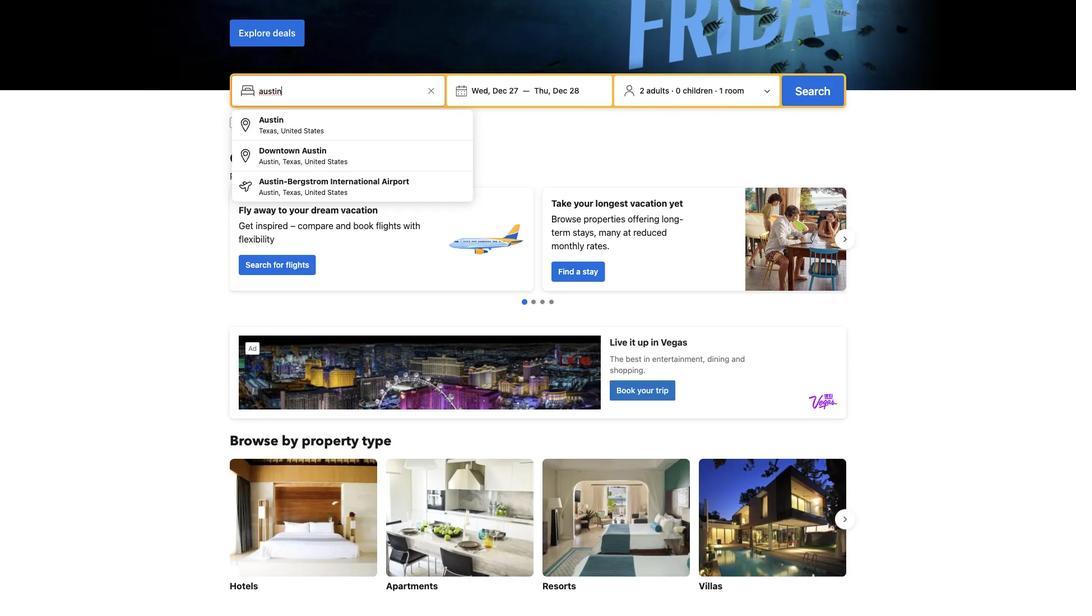 Task type: vqa. For each thing, say whether or not it's contained in the screenshot.
Ironing
no



Task type: locate. For each thing, give the bounding box(es) containing it.
1 horizontal spatial vacation
[[630, 198, 667, 209]]

book
[[353, 221, 374, 231]]

search inside button
[[795, 84, 831, 97]]

dec left 28
[[553, 86, 567, 95]]

0 vertical spatial states
[[304, 127, 324, 135]]

2 · from the left
[[715, 86, 717, 95]]

0 vertical spatial region
[[221, 183, 855, 295]]

villas
[[699, 581, 723, 591]]

room
[[725, 86, 744, 95]]

2 vertical spatial united
[[305, 188, 325, 196]]

austin-bergstrom international airport austin, texas, united states
[[259, 177, 409, 196]]

search for search
[[795, 84, 831, 97]]

1 horizontal spatial search
[[795, 84, 831, 97]]

0
[[676, 86, 681, 95]]

region
[[221, 183, 855, 295], [221, 455, 855, 598]]

austin, inside downtown austin austin, texas, united states
[[259, 157, 281, 165]]

2 adults · 0 children · 1 room button
[[619, 80, 775, 101]]

united inside austin texas, united states
[[281, 127, 302, 135]]

0 horizontal spatial ·
[[671, 86, 674, 95]]

property
[[302, 432, 359, 450]]

united
[[281, 127, 302, 135], [305, 157, 325, 165], [305, 188, 325, 196]]

united up 'bergstrom'
[[305, 157, 325, 165]]

0 horizontal spatial search
[[245, 260, 271, 270]]

austin,
[[259, 157, 281, 165], [259, 188, 281, 196]]

adults
[[646, 86, 669, 95]]

0 horizontal spatial vacation
[[341, 205, 378, 215]]

0 horizontal spatial austin
[[259, 115, 284, 124]]

downtown austin austin, texas, united states
[[259, 146, 348, 165]]

resorts
[[542, 581, 576, 591]]

vacation
[[630, 198, 667, 209], [341, 205, 378, 215]]

1 horizontal spatial for
[[292, 118, 302, 127]]

yet
[[669, 198, 683, 209]]

many
[[599, 227, 621, 238]]

1 vertical spatial united
[[305, 157, 325, 165]]

0 horizontal spatial flights
[[286, 260, 309, 270]]

for
[[292, 118, 302, 127], [382, 171, 393, 182], [273, 260, 284, 270]]

1 vertical spatial browse
[[230, 432, 278, 450]]

texas, right 'i'm'
[[259, 127, 279, 135]]

offers
[[230, 149, 270, 168]]

and
[[307, 171, 323, 182], [336, 221, 351, 231]]

·
[[671, 86, 674, 95], [715, 86, 717, 95]]

2 adults · 0 children · 1 room
[[640, 86, 744, 95]]

main content
[[221, 149, 855, 605]]

flights left with
[[376, 221, 401, 231]]

apartments
[[386, 581, 438, 591]]

· left 1
[[715, 86, 717, 95]]

offering
[[628, 214, 659, 224]]

austin right 'i'm'
[[259, 115, 284, 124]]

states up downtown austin austin, texas, united states
[[304, 127, 324, 135]]

texas, inside austin texas, united states
[[259, 127, 279, 135]]

search
[[795, 84, 831, 97], [245, 260, 271, 270]]

1 region from the top
[[221, 183, 855, 295]]

i'm traveling for work
[[245, 118, 321, 127]]

austin, down 'downtown'
[[259, 157, 281, 165]]

2 vertical spatial states
[[327, 188, 348, 196]]

flights inside fly away to your dream vacation get inspired – compare and book flights with flexibility
[[376, 221, 401, 231]]

offers promotions, deals, and special offers for you
[[230, 149, 410, 182]]

browse left the by
[[230, 432, 278, 450]]

explore
[[239, 28, 271, 38]]

fly away to your dream vacation image
[[446, 200, 525, 279]]

1 vertical spatial states
[[327, 157, 348, 165]]

and left book
[[336, 221, 351, 231]]

1 vertical spatial austin
[[302, 146, 327, 155]]

for left you
[[382, 171, 393, 182]]

austin, down the austin-
[[259, 188, 281, 196]]

and right deals,
[[307, 171, 323, 182]]

0 vertical spatial austin,
[[259, 157, 281, 165]]

airport
[[382, 177, 409, 186]]

2 vertical spatial for
[[273, 260, 284, 270]]

group
[[232, 110, 473, 202]]

for down flexibility
[[273, 260, 284, 270]]

vacation up offering in the right of the page
[[630, 198, 667, 209]]

1 horizontal spatial your
[[574, 198, 593, 209]]

your inside fly away to your dream vacation get inspired – compare and book flights with flexibility
[[289, 205, 309, 215]]

0 horizontal spatial for
[[273, 260, 284, 270]]

states inside austin texas, united states
[[304, 127, 324, 135]]

austin down "work"
[[302, 146, 327, 155]]

1 horizontal spatial dec
[[553, 86, 567, 95]]

children
[[683, 86, 713, 95]]

your
[[574, 198, 593, 209], [289, 205, 309, 215]]

group containing austin
[[232, 110, 473, 202]]

offers
[[356, 171, 379, 182]]

austin texas, united states
[[259, 115, 324, 135]]

2 austin, from the top
[[259, 188, 281, 196]]

austin, inside austin-bergstrom international airport austin, texas, united states
[[259, 188, 281, 196]]

0 horizontal spatial your
[[289, 205, 309, 215]]

compare
[[298, 221, 333, 231]]

for left "work"
[[292, 118, 302, 127]]

1 vertical spatial and
[[336, 221, 351, 231]]

find
[[558, 267, 574, 276]]

united down 'bergstrom'
[[305, 188, 325, 196]]

progress bar
[[522, 299, 554, 305]]

0 vertical spatial search
[[795, 84, 831, 97]]

1 horizontal spatial ·
[[715, 86, 717, 95]]

fly
[[239, 205, 252, 215]]

resorts link
[[542, 459, 690, 594]]

dec left 27
[[493, 86, 507, 95]]

i'm
[[245, 118, 256, 127]]

vacation inside fly away to your dream vacation get inspired – compare and book flights with flexibility
[[341, 205, 378, 215]]

browse
[[551, 214, 581, 224], [230, 432, 278, 450]]

special
[[325, 171, 353, 182]]

vacation up book
[[341, 205, 378, 215]]

1 horizontal spatial browse
[[551, 214, 581, 224]]

1 vertical spatial texas,
[[283, 157, 303, 165]]

texas, up deals,
[[283, 157, 303, 165]]

texas, inside austin-bergstrom international airport austin, texas, united states
[[283, 188, 303, 196]]

2 region from the top
[[221, 455, 855, 598]]

promotions,
[[230, 171, 279, 182]]

0 horizontal spatial browse
[[230, 432, 278, 450]]

1
[[719, 86, 723, 95]]

wed, dec 27 — thu, dec 28
[[472, 86, 579, 95]]

flights
[[376, 221, 401, 231], [286, 260, 309, 270]]

1 · from the left
[[671, 86, 674, 95]]

0 vertical spatial and
[[307, 171, 323, 182]]

deals,
[[281, 171, 305, 182]]

united left "work"
[[281, 127, 302, 135]]

1 horizontal spatial flights
[[376, 221, 401, 231]]

2 dec from the left
[[553, 86, 567, 95]]

reduced
[[633, 227, 667, 238]]

longest
[[595, 198, 628, 209]]

states
[[304, 127, 324, 135], [327, 157, 348, 165], [327, 188, 348, 196]]

traveling
[[259, 118, 290, 127]]

type
[[362, 432, 392, 450]]

vacation inside take your longest vacation yet browse properties offering long- term stays, many at reduced monthly rates.
[[630, 198, 667, 209]]

2 horizontal spatial for
[[382, 171, 393, 182]]

your right take
[[574, 198, 593, 209]]

1 vertical spatial austin,
[[259, 188, 281, 196]]

browse up term
[[551, 214, 581, 224]]

texas,
[[259, 127, 279, 135], [283, 157, 303, 165], [283, 188, 303, 196]]

your right to
[[289, 205, 309, 215]]

0 vertical spatial united
[[281, 127, 302, 135]]

long-
[[662, 214, 683, 224]]

· left the 0
[[671, 86, 674, 95]]

properties
[[584, 214, 625, 224]]

1 horizontal spatial austin
[[302, 146, 327, 155]]

1 vertical spatial for
[[382, 171, 393, 182]]

search for flights
[[245, 260, 309, 270]]

1 vertical spatial flights
[[286, 260, 309, 270]]

dec
[[493, 86, 507, 95], [553, 86, 567, 95]]

states up special
[[327, 157, 348, 165]]

browse inside take your longest vacation yet browse properties offering long- term stays, many at reduced monthly rates.
[[551, 214, 581, 224]]

1 dec from the left
[[493, 86, 507, 95]]

1 vertical spatial search
[[245, 260, 271, 270]]

austin
[[259, 115, 284, 124], [302, 146, 327, 155]]

texas, down deals,
[[283, 188, 303, 196]]

states down special
[[327, 188, 348, 196]]

0 vertical spatial austin
[[259, 115, 284, 124]]

0 vertical spatial browse
[[551, 214, 581, 224]]

states inside downtown austin austin, texas, united states
[[327, 157, 348, 165]]

flights down –
[[286, 260, 309, 270]]

united inside austin-bergstrom international airport austin, texas, united states
[[305, 188, 325, 196]]

0 vertical spatial flights
[[376, 221, 401, 231]]

find a stay link
[[551, 262, 605, 282]]

wed,
[[472, 86, 490, 95]]

0 horizontal spatial and
[[307, 171, 323, 182]]

0 vertical spatial texas,
[[259, 127, 279, 135]]

apartments link
[[386, 459, 534, 594]]

1 horizontal spatial and
[[336, 221, 351, 231]]

2 vertical spatial texas,
[[283, 188, 303, 196]]

by
[[282, 432, 298, 450]]

1 vertical spatial region
[[221, 455, 855, 598]]

0 horizontal spatial dec
[[493, 86, 507, 95]]

downtown
[[259, 146, 300, 155]]

explore deals
[[239, 28, 296, 38]]

1 austin, from the top
[[259, 157, 281, 165]]



Task type: describe. For each thing, give the bounding box(es) containing it.
austin inside downtown austin austin, texas, united states
[[302, 146, 327, 155]]

take your longest vacation yet image
[[745, 188, 846, 291]]

monthly
[[551, 241, 584, 251]]

texas, inside downtown austin austin, texas, united states
[[283, 157, 303, 165]]

28
[[569, 86, 579, 95]]

0 vertical spatial for
[[292, 118, 302, 127]]

and inside fly away to your dream vacation get inspired – compare and book flights with flexibility
[[336, 221, 351, 231]]

—
[[523, 86, 530, 95]]

at
[[623, 227, 631, 238]]

united inside downtown austin austin, texas, united states
[[305, 157, 325, 165]]

austin inside austin texas, united states
[[259, 115, 284, 124]]

–
[[290, 221, 295, 231]]

take
[[551, 198, 572, 209]]

fly away to your dream vacation get inspired – compare and book flights with flexibility
[[239, 205, 420, 245]]

thu, dec 28 button
[[530, 81, 584, 101]]

rates.
[[587, 241, 610, 251]]

get
[[239, 221, 253, 231]]

your inside take your longest vacation yet browse properties offering long- term stays, many at reduced monthly rates.
[[574, 198, 593, 209]]

deals
[[273, 28, 296, 38]]

dream
[[311, 205, 339, 215]]

Where are you going? field
[[254, 81, 424, 101]]

stay
[[583, 267, 598, 276]]

villas link
[[699, 459, 846, 594]]

flexibility
[[239, 234, 275, 245]]

away
[[254, 205, 276, 215]]

inspired
[[256, 221, 288, 231]]

thu,
[[534, 86, 551, 95]]

region containing take your longest vacation yet
[[221, 183, 855, 295]]

states inside austin-bergstrom international airport austin, texas, united states
[[327, 188, 348, 196]]

and inside offers promotions, deals, and special offers for you
[[307, 171, 323, 182]]

to
[[278, 205, 287, 215]]

austin-
[[259, 177, 287, 186]]

term
[[551, 227, 570, 238]]

you
[[395, 171, 410, 182]]

2
[[640, 86, 644, 95]]

main content containing offers
[[221, 149, 855, 605]]

international
[[330, 177, 380, 186]]

wed, dec 27 button
[[467, 81, 523, 101]]

bergstrom
[[287, 177, 328, 186]]

with
[[403, 221, 420, 231]]

a
[[576, 267, 581, 276]]

search for search for flights
[[245, 260, 271, 270]]

search button
[[782, 76, 844, 106]]

work
[[304, 118, 321, 127]]

find a stay
[[558, 267, 598, 276]]

27
[[509, 86, 518, 95]]

for inside offers promotions, deals, and special offers for you
[[382, 171, 393, 182]]

stays,
[[573, 227, 596, 238]]

browse by property type
[[230, 432, 392, 450]]

take your longest vacation yet browse properties offering long- term stays, many at reduced monthly rates.
[[551, 198, 683, 251]]

explore deals link
[[230, 20, 304, 47]]

advertisement region
[[230, 327, 846, 419]]

search for flights link
[[239, 255, 316, 275]]

hotels
[[230, 581, 258, 591]]

hotels link
[[230, 459, 377, 594]]

region containing hotels
[[221, 455, 855, 598]]



